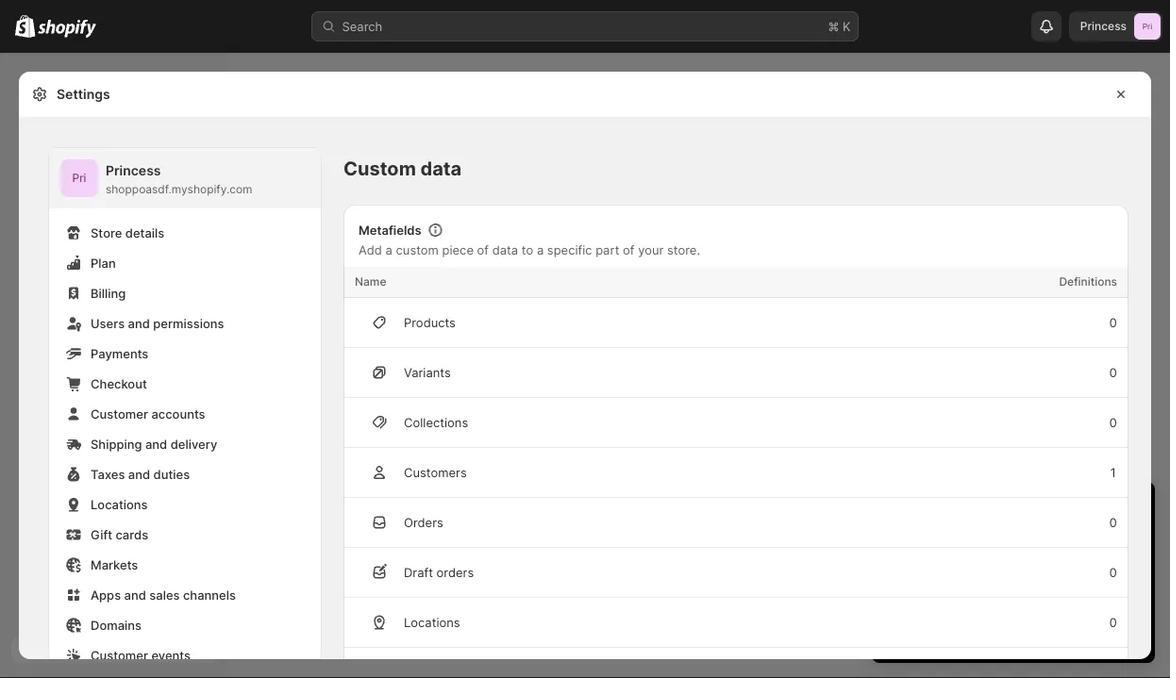 Task type: vqa. For each thing, say whether or not it's contained in the screenshot.


Task type: describe. For each thing, give the bounding box(es) containing it.
customers
[[404, 465, 467, 480]]

princess for princess
[[1081, 19, 1127, 33]]

princess for princess shoppoasdf.myshopify.com
[[106, 163, 161, 179]]

0 for draft orders
[[1110, 565, 1118, 580]]

get:
[[1041, 533, 1063, 548]]

1 horizontal spatial data
[[492, 243, 518, 257]]

users
[[91, 316, 125, 331]]

locations inside shop settings menu element
[[91, 497, 148, 512]]

draft orders
[[404, 565, 474, 580]]

1 horizontal spatial a
[[537, 243, 544, 257]]

princess shoppoasdf.myshopify.com
[[106, 163, 253, 196]]

definitions
[[1060, 275, 1118, 289]]

details
[[125, 226, 164, 240]]

name
[[355, 275, 387, 289]]

switch
[[891, 533, 930, 548]]

locations link
[[60, 492, 310, 518]]

shopify image
[[38, 19, 97, 38]]

part
[[596, 243, 620, 257]]

0 for locations
[[1110, 615, 1118, 630]]

apps and sales channels link
[[60, 582, 310, 609]]

to customize your online store and add bonus features
[[906, 571, 1131, 605]]

custom
[[396, 243, 439, 257]]

0 horizontal spatial a
[[386, 243, 393, 257]]

your inside 'settings' "dialog"
[[638, 243, 664, 257]]

and inside to customize your online store and add bonus features
[[977, 590, 999, 605]]

billing link
[[60, 280, 310, 307]]

orders
[[437, 565, 474, 580]]

settings dialog
[[19, 72, 1152, 679]]

store.
[[667, 243, 700, 257]]

shipping
[[91, 437, 142, 452]]

0 for collections
[[1110, 415, 1118, 430]]

customer accounts
[[91, 407, 205, 421]]

pri button
[[60, 160, 98, 197]]

domains
[[91, 618, 142, 633]]

and left the get:
[[1016, 533, 1037, 548]]

add
[[359, 243, 382, 257]]

0 for products
[[1110, 315, 1118, 330]]

k
[[843, 19, 851, 34]]

your inside to customize your online store and add bonus features
[[1106, 571, 1131, 586]]

store
[[91, 226, 122, 240]]

taxes
[[91, 467, 125, 482]]

domains link
[[60, 613, 310, 639]]

checkout link
[[60, 371, 310, 397]]

duties
[[153, 467, 190, 482]]

settings
[[57, 86, 110, 102]]

1 vertical spatial locations
[[404, 615, 460, 630]]

custom data
[[344, 157, 462, 180]]

payments
[[91, 346, 149, 361]]

and for taxes and duties
[[128, 467, 150, 482]]

checkout
[[91, 377, 147, 391]]

features
[[1067, 590, 1115, 605]]

0 vertical spatial data
[[421, 157, 462, 180]]

sales
[[149, 588, 180, 603]]

0 for variants
[[1110, 365, 1118, 380]]

shipping and delivery
[[91, 437, 217, 452]]

1
[[1110, 465, 1118, 480]]

gift
[[91, 528, 112, 542]]

add
[[1003, 590, 1025, 605]]

search
[[342, 19, 383, 34]]

plan
[[91, 256, 116, 270]]

plan
[[988, 533, 1012, 548]]

variants
[[404, 365, 451, 380]]

billing
[[91, 286, 126, 301]]

gift cards
[[91, 528, 148, 542]]

metafields
[[359, 223, 422, 237]]

1 day left in your trial element
[[872, 531, 1155, 664]]

customer for customer accounts
[[91, 407, 148, 421]]

piece
[[442, 243, 474, 257]]



Task type: locate. For each thing, give the bounding box(es) containing it.
of right piece
[[477, 243, 489, 257]]

4 0 from the top
[[1110, 515, 1118, 530]]

your
[[638, 243, 664, 257], [1106, 571, 1131, 586]]

1 vertical spatial to
[[934, 533, 945, 548]]

to inside to customize your online store and add bonus features
[[1028, 571, 1040, 586]]

shop settings menu element
[[49, 148, 321, 679]]

0 for orders
[[1110, 515, 1118, 530]]

and
[[128, 316, 150, 331], [145, 437, 167, 452], [128, 467, 150, 482], [1016, 533, 1037, 548], [124, 588, 146, 603], [977, 590, 999, 605]]

1 vertical spatial customer
[[91, 649, 148, 663]]

princess up the shoppoasdf.myshopify.com
[[106, 163, 161, 179]]

0 horizontal spatial to
[[522, 243, 534, 257]]

to left specific
[[522, 243, 534, 257]]

customer down domains at the bottom of the page
[[91, 649, 148, 663]]

store details
[[91, 226, 164, 240]]

1 horizontal spatial to
[[934, 533, 945, 548]]

products
[[404, 315, 456, 330]]

0 vertical spatial to
[[522, 243, 534, 257]]

permissions
[[153, 316, 224, 331]]

data right piece
[[492, 243, 518, 257]]

payments link
[[60, 341, 310, 367]]

3 0 from the top
[[1110, 415, 1118, 430]]

data right custom
[[421, 157, 462, 180]]

orders
[[404, 515, 443, 530]]

princess image
[[60, 160, 98, 197]]

princess
[[1081, 19, 1127, 33], [106, 163, 161, 179]]

users and permissions link
[[60, 311, 310, 337]]

2 of from the left
[[623, 243, 635, 257]]

add a custom piece of data to a specific part of your store.
[[359, 243, 700, 257]]

to up bonus
[[1028, 571, 1040, 586]]

0
[[1110, 315, 1118, 330], [1110, 365, 1118, 380], [1110, 415, 1118, 430], [1110, 515, 1118, 530], [1110, 565, 1118, 580], [1110, 615, 1118, 630]]

2 horizontal spatial a
[[949, 533, 956, 548]]

store
[[944, 590, 974, 605]]

and for apps and sales channels
[[124, 588, 146, 603]]

0 vertical spatial princess
[[1081, 19, 1127, 33]]

0 horizontal spatial of
[[477, 243, 489, 257]]

a right add
[[386, 243, 393, 257]]

0 horizontal spatial princess
[[106, 163, 161, 179]]

0 horizontal spatial your
[[638, 243, 664, 257]]

0 vertical spatial your
[[638, 243, 664, 257]]

a left the paid on the right of page
[[949, 533, 956, 548]]

to
[[522, 243, 534, 257], [934, 533, 945, 548], [1028, 571, 1040, 586]]

channels
[[183, 588, 236, 603]]

cards
[[116, 528, 148, 542]]

and down customer accounts
[[145, 437, 167, 452]]

princess left princess icon
[[1081, 19, 1127, 33]]

1 horizontal spatial princess
[[1081, 19, 1127, 33]]

taxes and duties
[[91, 467, 190, 482]]

shipping and delivery link
[[60, 431, 310, 458]]

markets
[[91, 558, 138, 573]]

0 vertical spatial locations
[[91, 497, 148, 512]]

to inside 'settings' "dialog"
[[522, 243, 534, 257]]

switch to a paid plan and get:
[[891, 533, 1063, 548]]

paid
[[959, 533, 984, 548]]

users and permissions
[[91, 316, 224, 331]]

delivery
[[171, 437, 217, 452]]

1 horizontal spatial locations
[[404, 615, 460, 630]]

1 vertical spatial data
[[492, 243, 518, 257]]

bonus
[[1028, 590, 1064, 605]]

your left store.
[[638, 243, 664, 257]]

customer events
[[91, 649, 191, 663]]

customer down checkout
[[91, 407, 148, 421]]

dialog
[[1159, 72, 1171, 660]]

1 vertical spatial your
[[1106, 571, 1131, 586]]

draft
[[404, 565, 433, 580]]

and for shipping and delivery
[[145, 437, 167, 452]]

and left add
[[977, 590, 999, 605]]

a left specific
[[537, 243, 544, 257]]

6 0 from the top
[[1110, 615, 1118, 630]]

2 customer from the top
[[91, 649, 148, 663]]

5 0 from the top
[[1110, 565, 1118, 580]]

⌘ k
[[828, 19, 851, 34]]

custom
[[344, 157, 416, 180]]

0 horizontal spatial data
[[421, 157, 462, 180]]

1 horizontal spatial of
[[623, 243, 635, 257]]

your up features
[[1106, 571, 1131, 586]]

1 vertical spatial princess
[[106, 163, 161, 179]]

1 customer from the top
[[91, 407, 148, 421]]

apps
[[91, 588, 121, 603]]

2 0 from the top
[[1110, 365, 1118, 380]]

and right users
[[128, 316, 150, 331]]

⌘
[[828, 19, 840, 34]]

customer accounts link
[[60, 401, 310, 428]]

and for users and permissions
[[128, 316, 150, 331]]

markets link
[[60, 552, 310, 579]]

2 horizontal spatial to
[[1028, 571, 1040, 586]]

events
[[151, 649, 191, 663]]

1 horizontal spatial your
[[1106, 571, 1131, 586]]

online
[[906, 590, 941, 605]]

locations up gift cards
[[91, 497, 148, 512]]

princess image
[[1135, 13, 1161, 40]]

locations down draft orders
[[404, 615, 460, 630]]

gift cards link
[[60, 522, 310, 548]]

of right "part"
[[623, 243, 635, 257]]

locations
[[91, 497, 148, 512], [404, 615, 460, 630]]

customer for customer events
[[91, 649, 148, 663]]

taxes and duties link
[[60, 462, 310, 488]]

collections
[[404, 415, 468, 430]]

shopify image
[[15, 15, 35, 38]]

0 vertical spatial customer
[[91, 407, 148, 421]]

of
[[477, 243, 489, 257], [623, 243, 635, 257]]

and right "taxes" at the left
[[128, 467, 150, 482]]

customer
[[91, 407, 148, 421], [91, 649, 148, 663]]

accounts
[[151, 407, 205, 421]]

store details link
[[60, 220, 310, 246]]

specific
[[547, 243, 592, 257]]

apps and sales channels
[[91, 588, 236, 603]]

customize
[[1043, 571, 1102, 586]]

shoppoasdf.myshopify.com
[[106, 183, 253, 196]]

data
[[421, 157, 462, 180], [492, 243, 518, 257]]

0 horizontal spatial locations
[[91, 497, 148, 512]]

plan link
[[60, 250, 310, 277]]

princess inside princess shoppoasdf.myshopify.com
[[106, 163, 161, 179]]

2 vertical spatial to
[[1028, 571, 1040, 586]]

and right apps
[[124, 588, 146, 603]]

customer events link
[[60, 643, 310, 669]]

to right switch
[[934, 533, 945, 548]]

1 of from the left
[[477, 243, 489, 257]]

a
[[386, 243, 393, 257], [537, 243, 544, 257], [949, 533, 956, 548]]

1 0 from the top
[[1110, 315, 1118, 330]]



